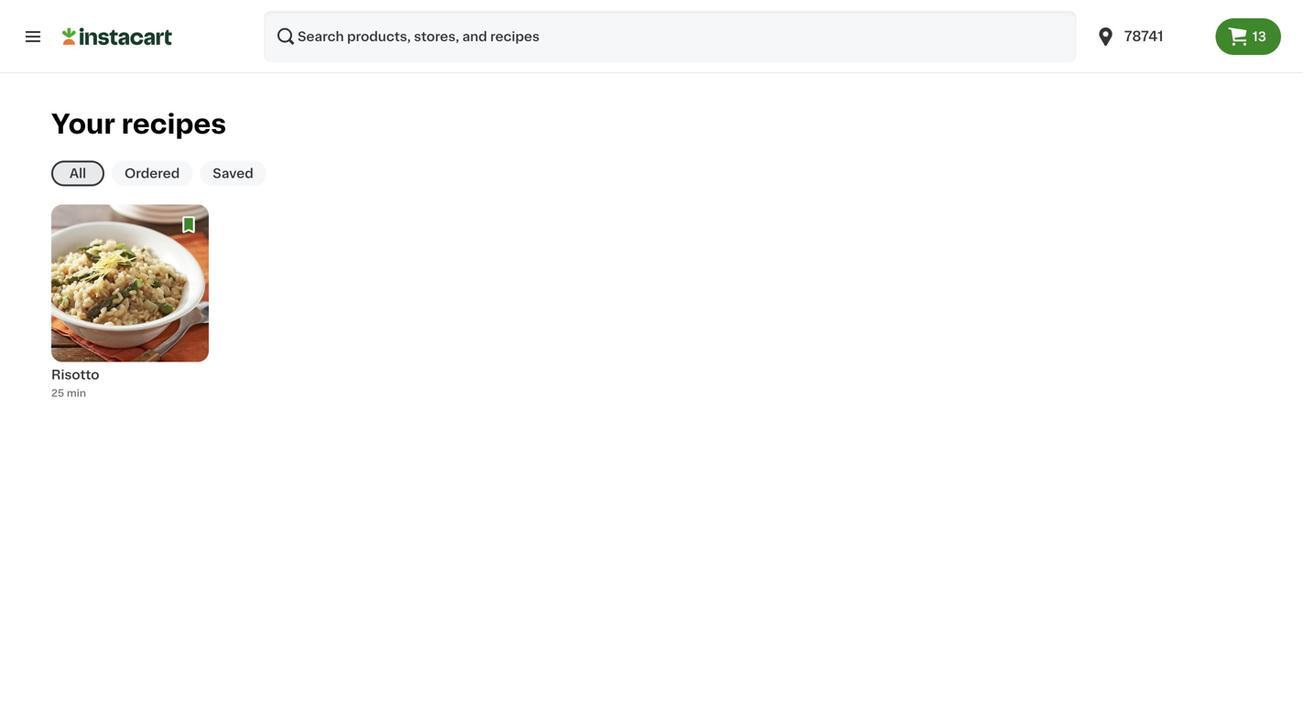 Task type: describe. For each thing, give the bounding box(es) containing it.
recipes
[[121, 111, 226, 137]]

your recipes
[[51, 111, 226, 137]]

13
[[1253, 30, 1267, 43]]

25 min
[[51, 388, 86, 398]]

78741
[[1125, 30, 1164, 43]]

ordered
[[125, 167, 180, 180]]

78741 button
[[1084, 11, 1216, 62]]

filters option group
[[51, 157, 266, 190]]



Task type: vqa. For each thing, say whether or not it's contained in the screenshot.
right Taco
no



Task type: locate. For each thing, give the bounding box(es) containing it.
all
[[70, 167, 86, 180]]

13 button
[[1216, 18, 1282, 55]]

saved
[[213, 167, 254, 180]]

risotto
[[51, 369, 99, 381]]

25
[[51, 388, 64, 398]]

Search field
[[264, 11, 1077, 62]]

min
[[67, 388, 86, 398]]

recipe card group
[[51, 205, 209, 430]]

instacart logo image
[[62, 26, 172, 48]]

78741 button
[[1095, 11, 1205, 62]]

None search field
[[264, 11, 1077, 62]]

your
[[51, 111, 115, 137]]



